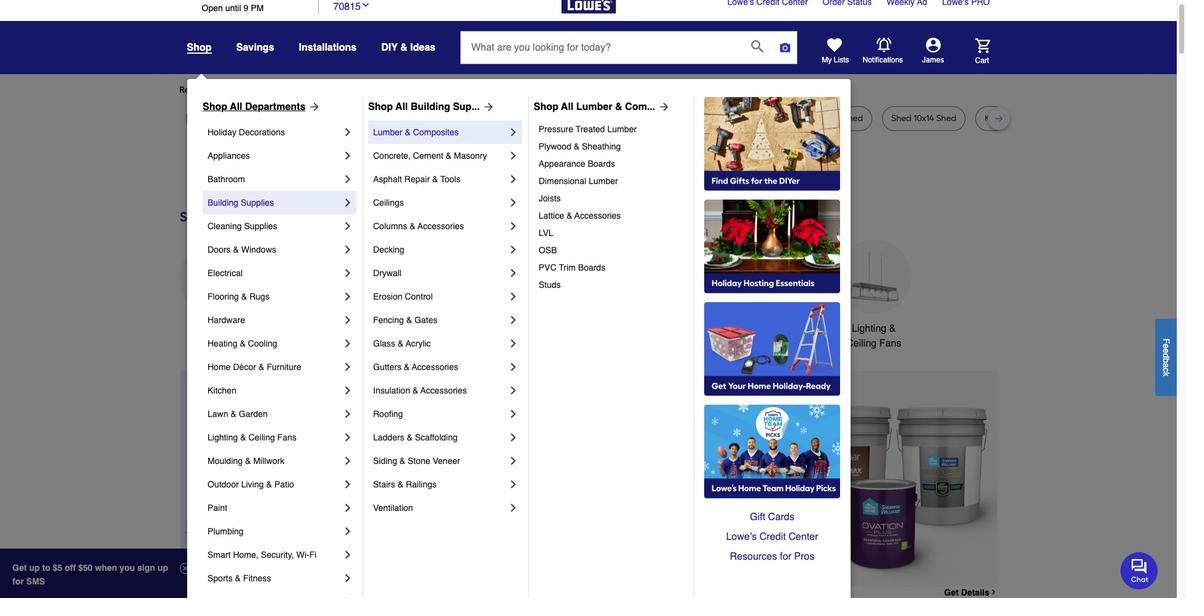 Task type: vqa. For each thing, say whether or not it's contained in the screenshot.
the Lumber & Composites
yes



Task type: describe. For each thing, give the bounding box(es) containing it.
composites
[[413, 127, 459, 137]]

& for siding & stone veneer link
[[400, 456, 406, 466]]

search image
[[752, 40, 764, 52]]

patio
[[275, 480, 294, 490]]

lowe's credit center
[[727, 532, 819, 543]]

home décor & furniture
[[208, 362, 302, 372]]

door
[[383, 113, 402, 124]]

moulding & millwork link
[[208, 449, 342, 473]]

1 vertical spatial building
[[208, 198, 239, 208]]

accessories for gutters & accessories
[[412, 362, 459, 372]]

chevron right image for asphalt repair & tools
[[508, 173, 520, 185]]

details
[[962, 588, 990, 598]]

erosion control link
[[373, 285, 508, 308]]

lists
[[834, 56, 850, 64]]

building supplies
[[208, 198, 274, 208]]

gutters
[[373, 362, 402, 372]]

lawn
[[195, 113, 217, 124]]

electrical
[[208, 268, 243, 278]]

tools
[[441, 174, 461, 184]]

b
[[1162, 358, 1172, 363]]

& for fencing & gates link
[[407, 315, 412, 325]]

c
[[1162, 368, 1172, 372]]

siding & stone veneer link
[[373, 449, 508, 473]]

concrete,
[[373, 151, 411, 161]]

sup...
[[453, 101, 480, 113]]

chevron right image for columns & accessories
[[508, 220, 520, 232]]

sheathing
[[582, 142, 621, 151]]

shed 10x14 shed
[[892, 113, 957, 124]]

home inside smart home button
[[782, 323, 808, 334]]

& for doors & windows link
[[233, 245, 239, 255]]

arrow right image for shop all lumber & com...
[[656, 101, 671, 113]]

chevron down image
[[361, 0, 371, 10]]

columns
[[373, 221, 408, 231]]

& inside home décor & furniture link
[[259, 362, 264, 372]]

stairs & railings
[[373, 480, 437, 490]]

shop all building sup... link
[[368, 100, 495, 114]]

lattice & accessories link
[[539, 207, 686, 224]]

1 up from the left
[[29, 563, 40, 573]]

shop for shop all departments
[[203, 101, 227, 113]]

2 up from the left
[[158, 563, 168, 573]]

smart home
[[753, 323, 808, 334]]

sms
[[26, 577, 45, 587]]

& inside concrete, cement & masonry link
[[446, 151, 452, 161]]

wallpaper
[[313, 113, 354, 124]]

scaffolding
[[415, 433, 458, 443]]

70815 button
[[334, 0, 371, 14]]

accessories for insulation & accessories
[[421, 386, 467, 396]]

plumbing
[[208, 527, 244, 537]]

pros
[[795, 551, 815, 563]]

insulation
[[373, 386, 410, 396]]

shop all lumber & com...
[[534, 101, 656, 113]]

doors & windows link
[[208, 238, 342, 261]]

you for more suggestions for you
[[402, 85, 416, 95]]

fans inside button
[[880, 338, 902, 349]]

james button
[[904, 38, 963, 65]]

peel stick wallpaper
[[274, 113, 354, 124]]

more suggestions for you link
[[316, 84, 426, 96]]

get for get up to $5 off $50 when you sign up for sms
[[12, 563, 27, 573]]

& for the lumber & composites link
[[405, 127, 411, 137]]

decorations for holiday
[[239, 127, 285, 137]]

lumber up quikrete
[[577, 101, 613, 113]]

shed for shed 10x14 shed
[[892, 113, 912, 124]]

smart for smart home, security, wi-fi
[[208, 550, 231, 560]]

1 e from the top
[[1162, 344, 1172, 348]]

chevron right image for appliances
[[342, 150, 354, 162]]

chevron right image for fencing & gates
[[508, 314, 520, 326]]

chevron right image for ladders & scaffolding
[[508, 431, 520, 444]]

faucets
[[499, 323, 534, 334]]

chevron right image for sports & fitness
[[342, 572, 354, 585]]

shop all departments link
[[203, 100, 321, 114]]

& for sports & fitness link
[[235, 574, 241, 584]]

ventilation
[[373, 503, 413, 513]]

arrow right image inside "shop all building sup..." link
[[480, 101, 495, 113]]

& for gutters & accessories link
[[404, 362, 410, 372]]

kobalt
[[985, 113, 1011, 124]]

joists link
[[539, 190, 686, 207]]

bathroom inside button
[[665, 323, 708, 334]]

lowe's credit center link
[[705, 527, 841, 547]]

for up door
[[389, 85, 400, 95]]

chevron right image for heating & cooling
[[342, 338, 354, 350]]

chevron right image inside get details link
[[990, 589, 998, 597]]

lvl link
[[539, 224, 686, 242]]

shed for shed
[[844, 113, 864, 124]]

rugs
[[250, 292, 270, 302]]

scroll to item #2 image
[[665, 565, 695, 570]]

chevron right image for lawn & garden
[[342, 408, 354, 420]]

& for plywood & sheathing link
[[574, 142, 580, 151]]

repair
[[405, 174, 430, 184]]

ventilation link
[[373, 496, 508, 520]]

kitchen faucets button
[[461, 240, 536, 336]]

lighting & ceiling fans button
[[837, 240, 912, 351]]

erosion control
[[373, 292, 433, 302]]

1 vertical spatial lighting & ceiling fans
[[208, 433, 297, 443]]

ideas
[[411, 42, 436, 53]]

0 vertical spatial bathroom
[[208, 174, 245, 184]]

asphalt repair & tools link
[[373, 168, 508, 191]]

studs link
[[539, 276, 686, 294]]

lowe's wishes you and your family a happy hanukkah. image
[[180, 163, 998, 194]]

hardware link
[[208, 308, 342, 332]]

cart button
[[959, 38, 991, 65]]

security,
[[261, 550, 294, 560]]

10x14
[[914, 113, 935, 124]]

lumber inside 'link'
[[608, 124, 637, 134]]

savings button
[[236, 36, 274, 59]]

plywood
[[539, 142, 572, 151]]

chevron right image for flooring & rugs
[[342, 291, 354, 303]]

joists
[[539, 193, 561, 203]]

arrow right image for shop all departments
[[306, 101, 321, 113]]

treated
[[576, 124, 605, 134]]

accessories for lattice & accessories
[[575, 211, 621, 221]]

cards
[[769, 512, 795, 523]]

& for lighting & ceiling fans link
[[240, 433, 246, 443]]

gates
[[415, 315, 438, 325]]

chevron right image for lumber & composites
[[508, 126, 520, 138]]

smart for smart home
[[753, 323, 779, 334]]

osb
[[539, 245, 557, 255]]

masonry
[[454, 151, 487, 161]]

chevron right image for kitchen
[[342, 385, 354, 397]]

chevron right image for electrical
[[342, 267, 354, 279]]

lawn & garden
[[208, 409, 268, 419]]

chat invite button image
[[1121, 552, 1159, 590]]

moulding
[[208, 456, 243, 466]]

diy
[[382, 42, 398, 53]]

25 days of deals. don't miss deals every day. same-day delivery on in-stock orders placed by 2 p m. image
[[180, 371, 379, 587]]

siding & stone veneer
[[373, 456, 460, 466]]

1 horizontal spatial building
[[411, 101, 450, 113]]

chevron right image for ventilation
[[508, 502, 520, 514]]

flooring & rugs link
[[208, 285, 342, 308]]

decking link
[[373, 238, 508, 261]]

you
[[120, 563, 135, 573]]

& for lawn & garden link
[[231, 409, 237, 419]]

chevron right image for insulation & accessories
[[508, 385, 520, 397]]

fitness
[[243, 574, 271, 584]]

for inside get up to $5 off $50 when you sign up for sms
[[12, 577, 24, 587]]

christmas
[[382, 323, 427, 334]]

& inside 'outdoor living & patio' link
[[266, 480, 272, 490]]

osb link
[[539, 242, 686, 259]]

dimensional
[[539, 176, 587, 186]]

lowe's home improvement lists image
[[827, 38, 842, 53]]

1 vertical spatial arrow right image
[[975, 479, 988, 491]]

roofing link
[[373, 402, 508, 426]]

when
[[95, 563, 117, 573]]

holiday decorations link
[[208, 121, 342, 144]]

shop 25 days of deals by category image
[[180, 206, 998, 227]]

outdoor
[[208, 480, 239, 490]]

1 vertical spatial lighting
[[208, 433, 238, 443]]

shop for shop all lumber & com...
[[534, 101, 559, 113]]

heating & cooling link
[[208, 332, 342, 355]]

f e e d b a c k
[[1162, 338, 1172, 376]]

0 horizontal spatial ceiling
[[249, 433, 275, 443]]

suggestions
[[339, 85, 387, 95]]

1 vertical spatial boards
[[578, 263, 606, 273]]



Task type: locate. For each thing, give the bounding box(es) containing it.
1 horizontal spatial ceiling
[[847, 338, 877, 349]]

& for diy & ideas button
[[401, 42, 408, 53]]

0 vertical spatial decorations
[[239, 127, 285, 137]]

chevron right image for paint
[[342, 502, 354, 514]]

home décor & furniture link
[[208, 355, 342, 379]]

kitchen inside button
[[463, 323, 496, 334]]

christmas decorations button
[[368, 240, 442, 351]]

& for ladders & scaffolding link
[[407, 433, 413, 443]]

decking
[[373, 245, 405, 255]]

0 horizontal spatial arrow right image
[[306, 101, 321, 113]]

accessories inside insulation & accessories link
[[421, 386, 467, 396]]

e up b
[[1162, 348, 1172, 353]]

open until 9 pm
[[202, 3, 264, 13]]

resources for pros
[[730, 551, 815, 563]]

& for insulation & accessories link
[[413, 386, 419, 396]]

1 vertical spatial home
[[208, 362, 231, 372]]

1 horizontal spatial decorations
[[378, 338, 431, 349]]

outdoor living & patio link
[[208, 473, 342, 496]]

chevron right image for bathroom
[[342, 173, 354, 185]]

appearance boards
[[539, 159, 616, 169]]

railings
[[406, 480, 437, 490]]

arrow right image inside shop all lumber & com... link
[[656, 101, 671, 113]]

lighting inside button
[[852, 323, 887, 334]]

1 horizontal spatial up
[[158, 563, 168, 573]]

lowe's home improvement logo image
[[562, 0, 616, 28]]

3 shed from the left
[[892, 113, 912, 124]]

roofing
[[373, 409, 403, 419]]

lowe's home improvement notification center image
[[877, 38, 892, 52]]

you up shop all building sup... on the left
[[402, 85, 416, 95]]

0 horizontal spatial home
[[208, 362, 231, 372]]

chevron right image for lighting & ceiling fans
[[342, 431, 354, 444]]

1 all from the left
[[230, 101, 243, 113]]

1 arrow right image from the left
[[306, 101, 321, 113]]

pressure treated lumber
[[539, 124, 637, 134]]

shed left "10x14"
[[892, 113, 912, 124]]

0 vertical spatial appliances
[[208, 151, 250, 161]]

open
[[202, 3, 223, 13]]

all
[[230, 101, 243, 113], [396, 101, 408, 113], [561, 101, 574, 113]]

gutters & accessories link
[[373, 355, 508, 379]]

0 vertical spatial fans
[[880, 338, 902, 349]]

1 horizontal spatial kitchen
[[463, 323, 496, 334]]

up left to
[[29, 563, 40, 573]]

chevron right image for building supplies
[[342, 197, 354, 209]]

2 shed from the left
[[844, 113, 864, 124]]

accessories inside gutters & accessories link
[[412, 362, 459, 372]]

for inside "link"
[[780, 551, 792, 563]]

chevron right image for moulding & millwork
[[342, 455, 354, 467]]

0 vertical spatial lighting & ceiling fans
[[847, 323, 902, 349]]

& inside sports & fitness link
[[235, 574, 241, 584]]

all inside "shop all building sup..." link
[[396, 101, 408, 113]]

0 horizontal spatial bathroom
[[208, 174, 245, 184]]

sports
[[208, 574, 233, 584]]

asphalt
[[373, 174, 402, 184]]

peel
[[274, 113, 290, 124]]

1 vertical spatial appliances
[[192, 323, 241, 334]]

smart home, security, wi-fi link
[[208, 543, 342, 567]]

70815
[[334, 1, 361, 12]]

all for building
[[396, 101, 408, 113]]

appliances link
[[208, 144, 342, 168]]

all for lumber
[[561, 101, 574, 113]]

kitchen up lawn
[[208, 386, 237, 396]]

& inside lighting & ceiling fans
[[890, 323, 896, 334]]

appliances down holiday
[[208, 151, 250, 161]]

1 horizontal spatial you
[[402, 85, 416, 95]]

1 horizontal spatial arrow right image
[[975, 479, 988, 491]]

boards right trim on the top of page
[[578, 263, 606, 273]]

& inside ladders & scaffolding link
[[407, 433, 413, 443]]

k
[[1162, 372, 1172, 376]]

for up departments
[[279, 85, 290, 95]]

appliances up heating
[[192, 323, 241, 334]]

0 horizontal spatial lighting
[[208, 433, 238, 443]]

lowe's home improvement cart image
[[976, 38, 991, 53]]

recommended searches for you heading
[[180, 84, 998, 96]]

& for lattice & accessories link
[[567, 211, 573, 221]]

0 horizontal spatial decorations
[[239, 127, 285, 137]]

chevron right image for ceilings
[[508, 197, 520, 209]]

chevron right image
[[342, 126, 354, 138], [508, 150, 520, 162], [342, 173, 354, 185], [508, 173, 520, 185], [342, 197, 354, 209], [508, 220, 520, 232], [508, 244, 520, 256], [342, 267, 354, 279], [508, 267, 520, 279], [342, 291, 354, 303], [508, 314, 520, 326], [342, 385, 354, 397], [508, 408, 520, 420], [342, 455, 354, 467], [508, 478, 520, 491], [342, 502, 354, 514], [508, 502, 520, 514], [342, 525, 354, 538], [342, 549, 354, 561], [342, 572, 354, 585], [990, 589, 998, 597], [342, 596, 354, 598]]

0 vertical spatial kitchen
[[463, 323, 496, 334]]

4 shed from the left
[[937, 113, 957, 124]]

1 you from the left
[[292, 85, 307, 95]]

0 vertical spatial home
[[782, 323, 808, 334]]

get
[[12, 563, 27, 573], [945, 588, 959, 598]]

& inside "moulding & millwork" link
[[245, 456, 251, 466]]

e up d
[[1162, 344, 1172, 348]]

glass
[[373, 339, 396, 349]]

0 vertical spatial lighting
[[852, 323, 887, 334]]

up
[[29, 563, 40, 573], [158, 563, 168, 573]]

chevron right image for concrete, cement & masonry
[[508, 150, 520, 162]]

& for columns & accessories "link" at the top left of page
[[410, 221, 416, 231]]

garden
[[239, 409, 268, 419]]

& inside shop all lumber & com... link
[[616, 101, 623, 113]]

electrical link
[[208, 261, 342, 285]]

arrow left image
[[410, 479, 422, 491]]

& for glass & acrylic link
[[398, 339, 404, 349]]

pvc trim boards
[[539, 263, 606, 273]]

chevron right image for erosion control
[[508, 291, 520, 303]]

chevron right image for doors & windows
[[342, 244, 354, 256]]

shop up door
[[368, 101, 393, 113]]

0 horizontal spatial fans
[[277, 433, 297, 443]]

2 all from the left
[[396, 101, 408, 113]]

lowe's home team holiday picks. image
[[705, 405, 841, 499]]

chevron right image for home décor & furniture
[[342, 361, 354, 373]]

2 shop from the left
[[368, 101, 393, 113]]

moulding & millwork
[[208, 456, 285, 466]]

0 vertical spatial boards
[[588, 159, 616, 169]]

Search Query text field
[[461, 32, 742, 64]]

dimensional lumber link
[[539, 172, 686, 190]]

lumber down door
[[373, 127, 403, 137]]

erosion
[[373, 292, 403, 302]]

& for heating & cooling link on the left of the page
[[240, 339, 246, 349]]

interior
[[404, 113, 431, 124]]

chevron right image for gutters & accessories
[[508, 361, 520, 373]]

9
[[244, 3, 249, 13]]

shed left "outdoor"
[[727, 113, 747, 124]]

chevron right image for holiday decorations
[[342, 126, 354, 138]]

arrow right image
[[480, 101, 495, 113], [975, 479, 988, 491]]

home inside home décor & furniture link
[[208, 362, 231, 372]]

shed right "10x14"
[[937, 113, 957, 124]]

arrow right image inside shop all departments link
[[306, 101, 321, 113]]

departments
[[245, 101, 306, 113]]

up right sign
[[158, 563, 168, 573]]

get details
[[945, 588, 990, 598]]

1 vertical spatial smart
[[208, 550, 231, 560]]

& for "moulding & millwork" link
[[245, 456, 251, 466]]

smart inside button
[[753, 323, 779, 334]]

1 vertical spatial ceiling
[[249, 433, 275, 443]]

get for get details
[[945, 588, 959, 598]]

insulation & accessories
[[373, 386, 467, 396]]

0 horizontal spatial building
[[208, 198, 239, 208]]

building supplies link
[[208, 191, 342, 215]]

kitchen for kitchen
[[208, 386, 237, 396]]

0 vertical spatial ceiling
[[847, 338, 877, 349]]

plywood & sheathing
[[539, 142, 621, 151]]

1 vertical spatial fans
[[277, 433, 297, 443]]

shop up lawn mower
[[203, 101, 227, 113]]

0 horizontal spatial lighting & ceiling fans
[[208, 433, 297, 443]]

board
[[675, 113, 698, 124]]

ceilings link
[[373, 191, 508, 215]]

all inside shop all departments link
[[230, 101, 243, 113]]

2 e from the top
[[1162, 348, 1172, 353]]

decorations for christmas
[[378, 338, 431, 349]]

windows
[[241, 245, 276, 255]]

you for recommended searches for you
[[292, 85, 307, 95]]

1 horizontal spatial arrow right image
[[656, 101, 671, 113]]

supplies for building supplies
[[241, 198, 274, 208]]

arrow right image left 'board'
[[656, 101, 671, 113]]

ceiling inside button
[[847, 338, 877, 349]]

1 horizontal spatial home
[[782, 323, 808, 334]]

accessories for columns & accessories
[[418, 221, 464, 231]]

& for the stairs & railings link
[[398, 480, 404, 490]]

outdoor living & patio
[[208, 480, 294, 490]]

& inside lattice & accessories link
[[567, 211, 573, 221]]

boards down sheathing
[[588, 159, 616, 169]]

shed outdoor storage
[[727, 113, 815, 124]]

all up door interior
[[396, 101, 408, 113]]

get up sms
[[12, 563, 27, 573]]

building up cleaning
[[208, 198, 239, 208]]

0 vertical spatial get
[[12, 563, 27, 573]]

get your home holiday-ready. image
[[705, 302, 841, 396]]

1 vertical spatial get
[[945, 588, 959, 598]]

my lists link
[[823, 38, 850, 65]]

a
[[1162, 363, 1172, 368]]

supplies for cleaning supplies
[[244, 221, 277, 231]]

1 shed from the left
[[727, 113, 747, 124]]

shop up toilet
[[534, 101, 559, 113]]

chevron right image
[[508, 126, 520, 138], [342, 150, 354, 162], [508, 197, 520, 209], [342, 220, 354, 232], [342, 244, 354, 256], [508, 291, 520, 303], [342, 314, 354, 326], [342, 338, 354, 350], [508, 338, 520, 350], [342, 361, 354, 373], [508, 361, 520, 373], [508, 385, 520, 397], [342, 408, 354, 420], [342, 431, 354, 444], [508, 431, 520, 444], [508, 455, 520, 467], [342, 478, 354, 491]]

& inside heating & cooling link
[[240, 339, 246, 349]]

chevron right image for hardware
[[342, 314, 354, 326]]

camera image
[[780, 41, 792, 54]]

flooring
[[208, 292, 239, 302]]

stick
[[293, 113, 311, 124]]

flooring & rugs
[[208, 292, 270, 302]]

0 vertical spatial smart
[[753, 323, 779, 334]]

0 horizontal spatial kitchen
[[208, 386, 237, 396]]

accessories
[[575, 211, 621, 221], [418, 221, 464, 231], [412, 362, 459, 372], [421, 386, 467, 396]]

1 horizontal spatial smart
[[753, 323, 779, 334]]

installations button
[[299, 36, 357, 59]]

resources for pros link
[[705, 547, 841, 567]]

scroll to item #3 image
[[695, 565, 725, 570]]

cart
[[976, 56, 990, 65]]

0 horizontal spatial shop
[[203, 101, 227, 113]]

accessories inside columns & accessories "link"
[[418, 221, 464, 231]]

arrow right image down more
[[306, 101, 321, 113]]

savings
[[236, 42, 274, 53]]

lawn
[[208, 409, 228, 419]]

you left more
[[292, 85, 307, 95]]

& inside doors & windows link
[[233, 245, 239, 255]]

accessories down joists link
[[575, 211, 621, 221]]

1 horizontal spatial get
[[945, 588, 959, 598]]

& inside gutters & accessories link
[[404, 362, 410, 372]]

kitchen left faucets
[[463, 323, 496, 334]]

siding
[[373, 456, 397, 466]]

insulation & accessories link
[[373, 379, 508, 402]]

decorations down christmas at the bottom of page
[[378, 338, 431, 349]]

smart home button
[[743, 240, 818, 336]]

1 horizontal spatial bathroom
[[665, 323, 708, 334]]

0 horizontal spatial up
[[29, 563, 40, 573]]

chevron right image for decking
[[508, 244, 520, 256]]

& inside the stairs & railings link
[[398, 480, 404, 490]]

& inside columns & accessories "link"
[[410, 221, 416, 231]]

free same-day delivery when you order 1 gallon or more of paint by 2 p m. image
[[399, 371, 998, 587]]

2 arrow right image from the left
[[656, 101, 671, 113]]

lighting & ceiling fans link
[[208, 426, 342, 449]]

to
[[42, 563, 50, 573]]

accessories up roofing link
[[421, 386, 467, 396]]

2 horizontal spatial shop
[[534, 101, 559, 113]]

sign
[[137, 563, 155, 573]]

& inside lawn & garden link
[[231, 409, 237, 419]]

toilet
[[535, 113, 556, 124]]

for left pros
[[780, 551, 792, 563]]

& inside glass & acrylic link
[[398, 339, 404, 349]]

1 vertical spatial supplies
[[244, 221, 277, 231]]

0 horizontal spatial you
[[292, 85, 307, 95]]

2 you from the left
[[402, 85, 416, 95]]

arrow right image
[[306, 101, 321, 113], [656, 101, 671, 113]]

d
[[1162, 353, 1172, 358]]

lighting & ceiling fans inside button
[[847, 323, 902, 349]]

accessories up insulation & accessories link
[[412, 362, 459, 372]]

all inside shop all lumber & com... link
[[561, 101, 574, 113]]

& inside diy & ideas button
[[401, 42, 408, 53]]

0 vertical spatial supplies
[[241, 198, 274, 208]]

chevron right image for stairs & railings
[[508, 478, 520, 491]]

1 vertical spatial decorations
[[378, 338, 431, 349]]

shop for shop all building sup...
[[368, 101, 393, 113]]

chevron right image for smart home, security, wi-fi
[[342, 549, 354, 561]]

accessories up decking link
[[418, 221, 464, 231]]

studs
[[539, 280, 561, 290]]

1 vertical spatial kitchen
[[208, 386, 237, 396]]

chevron right image for plumbing
[[342, 525, 354, 538]]

building up interior
[[411, 101, 450, 113]]

& inside insulation & accessories link
[[413, 386, 419, 396]]

shed right storage
[[844, 113, 864, 124]]

hardware
[[208, 315, 245, 325]]

plywood & sheathing link
[[539, 138, 686, 155]]

outdoor
[[749, 113, 782, 124]]

1 horizontal spatial lighting
[[852, 323, 887, 334]]

3 shop from the left
[[534, 101, 559, 113]]

1 shop from the left
[[203, 101, 227, 113]]

& inside the flooring & rugs link
[[241, 292, 247, 302]]

pressure
[[539, 124, 574, 134]]

fencing & gates
[[373, 315, 438, 325]]

& inside plywood & sheathing link
[[574, 142, 580, 151]]

gift
[[750, 512, 766, 523]]

my
[[823, 56, 832, 64]]

asphalt repair & tools
[[373, 174, 461, 184]]

shed for shed outdoor storage
[[727, 113, 747, 124]]

all up 'mower'
[[230, 101, 243, 113]]

0 horizontal spatial all
[[230, 101, 243, 113]]

chevron right image for siding & stone veneer
[[508, 455, 520, 467]]

holiday hosting essentials. image
[[705, 200, 841, 294]]

get left details
[[945, 588, 959, 598]]

3 all from the left
[[561, 101, 574, 113]]

chevron right image for roofing
[[508, 408, 520, 420]]

f
[[1162, 338, 1172, 344]]

0 horizontal spatial arrow right image
[[480, 101, 495, 113]]

for
[[279, 85, 290, 95], [389, 85, 400, 95], [780, 551, 792, 563], [12, 577, 24, 587]]

1 horizontal spatial all
[[396, 101, 408, 113]]

decorations down 'peel'
[[239, 127, 285, 137]]

appliances inside button
[[192, 323, 241, 334]]

1 vertical spatial bathroom
[[665, 323, 708, 334]]

lumber down appearance boards link
[[589, 176, 618, 186]]

lumber up plywood & sheathing link
[[608, 124, 637, 134]]

pvc
[[539, 263, 557, 273]]

supplies up the cleaning supplies
[[241, 198, 274, 208]]

& inside the lumber & composites link
[[405, 127, 411, 137]]

chevron right image for cleaning supplies
[[342, 220, 354, 232]]

0 vertical spatial arrow right image
[[480, 101, 495, 113]]

1 horizontal spatial shop
[[368, 101, 393, 113]]

& inside asphalt repair & tools link
[[433, 174, 438, 184]]

chevron right image for drywall
[[508, 267, 520, 279]]

cleaning supplies
[[208, 221, 277, 231]]

gift cards
[[750, 512, 795, 523]]

gutters & accessories
[[373, 362, 459, 372]]

1 horizontal spatial lighting & ceiling fans
[[847, 323, 902, 349]]

for left sms
[[12, 577, 24, 587]]

drywall
[[373, 268, 402, 278]]

get inside get up to $5 off $50 when you sign up for sms
[[12, 563, 27, 573]]

& for the flooring & rugs link
[[241, 292, 247, 302]]

all for departments
[[230, 101, 243, 113]]

0 horizontal spatial smart
[[208, 550, 231, 560]]

0 horizontal spatial get
[[12, 563, 27, 573]]

2 horizontal spatial all
[[561, 101, 574, 113]]

supplies up the 'windows'
[[244, 221, 277, 231]]

decorations inside button
[[378, 338, 431, 349]]

& inside fencing & gates link
[[407, 315, 412, 325]]

0 vertical spatial building
[[411, 101, 450, 113]]

find gifts for the diyer. image
[[705, 97, 841, 191]]

None search field
[[461, 31, 798, 76]]

kitchen for kitchen faucets
[[463, 323, 496, 334]]

& inside siding & stone veneer link
[[400, 456, 406, 466]]

accessories inside lattice & accessories link
[[575, 211, 621, 221]]

credit
[[760, 532, 786, 543]]

lawn & garden link
[[208, 402, 342, 426]]

bathroom link
[[208, 168, 342, 191]]

chevron right image for glass & acrylic
[[508, 338, 520, 350]]

1 horizontal spatial fans
[[880, 338, 902, 349]]

cooling
[[248, 339, 277, 349]]

smart
[[753, 323, 779, 334], [208, 550, 231, 560]]

fi
[[310, 550, 317, 560]]

$50
[[78, 563, 93, 573]]

chevron right image for outdoor living & patio
[[342, 478, 354, 491]]

& inside lighting & ceiling fans link
[[240, 433, 246, 443]]

all up pressure
[[561, 101, 574, 113]]



